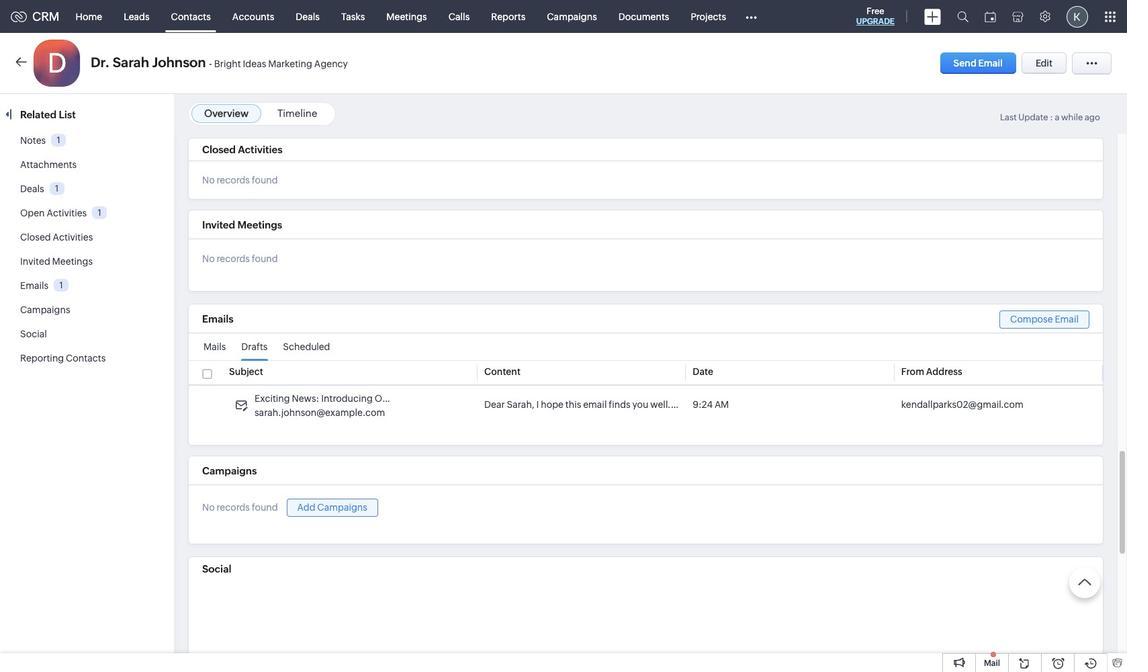 Task type: vqa. For each thing, say whether or not it's contained in the screenshot.
text field
no



Task type: describe. For each thing, give the bounding box(es) containing it.
open activities
[[20, 208, 87, 218]]

leads
[[124, 11, 150, 22]]

overview
[[204, 108, 249, 119]]

dr. sarah johnson - bright ideas marketing agency
[[91, 54, 348, 70]]

sarah
[[113, 54, 149, 70]]

compose email
[[1011, 314, 1079, 325]]

last
[[1001, 112, 1017, 122]]

add
[[297, 502, 316, 513]]

introducing
[[321, 393, 373, 404]]

reports
[[491, 11, 526, 22]]

attachments link
[[20, 159, 77, 170]]

subject
[[229, 366, 263, 377]]

emails link
[[20, 280, 49, 291]]

agency
[[314, 58, 348, 69]]

no for invited
[[202, 254, 215, 264]]

scheduled
[[283, 342, 330, 352]]

open
[[20, 208, 45, 218]]

overview link
[[204, 108, 249, 119]]

1 horizontal spatial campaigns link
[[537, 0, 608, 33]]

related list
[[20, 109, 78, 120]]

0 horizontal spatial campaigns link
[[20, 304, 70, 315]]

1 for deals
[[55, 183, 59, 193]]

from address
[[902, 366, 963, 377]]

leads link
[[113, 0, 160, 33]]

contacts link
[[160, 0, 222, 33]]

free
[[867, 6, 885, 16]]

0 horizontal spatial deals link
[[20, 183, 44, 194]]

1 for notes
[[57, 135, 60, 145]]

create menu image
[[925, 8, 942, 25]]

add campaigns
[[297, 502, 368, 513]]

upgrade
[[857, 17, 895, 26]]

mail
[[985, 659, 1001, 668]]

1 horizontal spatial deals
[[296, 11, 320, 22]]

notes link
[[20, 135, 46, 146]]

0 vertical spatial closed
[[202, 144, 236, 155]]

content
[[485, 366, 521, 377]]

open activities link
[[20, 208, 87, 218]]

:
[[1051, 112, 1054, 122]]

list
[[59, 109, 76, 120]]

1 vertical spatial emails
[[202, 313, 234, 325]]

documents link
[[608, 0, 680, 33]]

marketing
[[268, 58, 312, 69]]

exciting news: introducing our latest product launch! sarah.johnson@example.com
[[255, 393, 494, 418]]

3 found from the top
[[252, 502, 278, 513]]

bright ideas marketing agency link
[[214, 58, 348, 70]]

1 for open activities
[[98, 208, 101, 218]]

9:24 am
[[693, 399, 729, 410]]

bright
[[214, 58, 241, 69]]

free upgrade
[[857, 6, 895, 26]]

calls
[[449, 11, 470, 22]]

dr.
[[91, 54, 110, 70]]

social link
[[20, 329, 47, 339]]

edit button
[[1022, 52, 1067, 74]]

home
[[76, 11, 102, 22]]

crm link
[[11, 9, 60, 24]]

invited meetings link
[[20, 256, 93, 267]]

calendar image
[[985, 11, 997, 22]]

timeline
[[278, 108, 317, 119]]

sarah.johnson@example.com
[[255, 407, 385, 418]]

edit
[[1036, 58, 1053, 69]]

0 horizontal spatial emails
[[20, 280, 49, 291]]

records for closed
[[217, 175, 250, 186]]

tasks
[[341, 11, 365, 22]]

related
[[20, 109, 57, 120]]

update
[[1019, 112, 1049, 122]]

0 horizontal spatial meetings
[[52, 256, 93, 267]]

latest
[[393, 393, 420, 404]]

create menu element
[[917, 0, 950, 33]]

accounts link
[[222, 0, 285, 33]]

1 vertical spatial deals
[[20, 183, 44, 194]]

reports link
[[481, 0, 537, 33]]

am
[[715, 399, 729, 410]]

closed activities link
[[20, 232, 93, 243]]

email for compose email
[[1055, 314, 1079, 325]]

0 horizontal spatial social
[[20, 329, 47, 339]]

no for closed
[[202, 175, 215, 186]]

launch!
[[459, 393, 494, 404]]

1 horizontal spatial invited meetings
[[202, 219, 282, 230]]

found for invited meetings
[[252, 254, 278, 264]]

projects link
[[680, 0, 737, 33]]

9:24
[[693, 399, 713, 410]]

activities for open activities link
[[47, 208, 87, 218]]

send
[[954, 58, 977, 69]]



Task type: locate. For each thing, give the bounding box(es) containing it.
email for send email
[[979, 58, 1003, 69]]

add campaigns link
[[287, 499, 378, 517]]

logo image
[[11, 11, 27, 22]]

emails up mails
[[202, 313, 234, 325]]

ideas
[[243, 58, 266, 69]]

1 no from the top
[[202, 175, 215, 186]]

2 vertical spatial records
[[217, 502, 250, 513]]

projects
[[691, 11, 727, 22]]

contacts up johnson
[[171, 11, 211, 22]]

exciting
[[255, 393, 290, 404]]

from
[[902, 366, 925, 377]]

1 horizontal spatial closed activities
[[202, 144, 283, 155]]

1 vertical spatial campaigns link
[[20, 304, 70, 315]]

records
[[217, 175, 250, 186], [217, 254, 250, 264], [217, 502, 250, 513]]

0 vertical spatial invited meetings
[[202, 219, 282, 230]]

0 vertical spatial no
[[202, 175, 215, 186]]

0 horizontal spatial email
[[979, 58, 1003, 69]]

1 down invited meetings link
[[60, 280, 63, 290]]

campaigns link
[[537, 0, 608, 33], [20, 304, 70, 315]]

reporting
[[20, 353, 64, 364]]

news:
[[292, 393, 319, 404]]

0 vertical spatial social
[[20, 329, 47, 339]]

emails down invited meetings link
[[20, 280, 49, 291]]

attachments
[[20, 159, 77, 170]]

activities up invited meetings link
[[53, 232, 93, 243]]

invited meetings
[[202, 219, 282, 230], [20, 256, 93, 267]]

campaigns link down emails link
[[20, 304, 70, 315]]

crm
[[32, 9, 60, 24]]

2 horizontal spatial meetings
[[387, 11, 427, 22]]

contacts right "reporting"
[[66, 353, 106, 364]]

invited
[[202, 219, 235, 230], [20, 256, 50, 267]]

1 vertical spatial email
[[1055, 314, 1079, 325]]

activities up closed activities link
[[47, 208, 87, 218]]

social
[[20, 329, 47, 339], [202, 563, 232, 575]]

no records found for meetings
[[202, 254, 278, 264]]

1 horizontal spatial social
[[202, 563, 232, 575]]

address
[[927, 366, 963, 377]]

johnson
[[152, 54, 206, 70]]

deals link
[[285, 0, 331, 33], [20, 183, 44, 194]]

1 vertical spatial found
[[252, 254, 278, 264]]

1 vertical spatial closed activities
[[20, 232, 93, 243]]

0 horizontal spatial contacts
[[66, 353, 106, 364]]

deals link up open
[[20, 183, 44, 194]]

kendallparks02@gmail.com
[[902, 399, 1024, 410]]

emails
[[20, 280, 49, 291], [202, 313, 234, 325]]

0 vertical spatial activities
[[238, 144, 283, 155]]

2 no records found from the top
[[202, 254, 278, 264]]

d
[[48, 48, 67, 79]]

last update : a while ago
[[1001, 112, 1101, 122]]

send email
[[954, 58, 1003, 69]]

1 vertical spatial invited
[[20, 256, 50, 267]]

compose
[[1011, 314, 1054, 325]]

1 right open activities link
[[98, 208, 101, 218]]

1 vertical spatial no
[[202, 254, 215, 264]]

0 vertical spatial campaigns link
[[537, 0, 608, 33]]

0 horizontal spatial invited
[[20, 256, 50, 267]]

1 horizontal spatial contacts
[[171, 11, 211, 22]]

1 found from the top
[[252, 175, 278, 186]]

2 vertical spatial activities
[[53, 232, 93, 243]]

3 no from the top
[[202, 502, 215, 513]]

contacts
[[171, 11, 211, 22], [66, 353, 106, 364]]

1 vertical spatial social
[[202, 563, 232, 575]]

email right send at the right of the page
[[979, 58, 1003, 69]]

profile image
[[1067, 6, 1089, 27]]

0 horizontal spatial closed
[[20, 232, 51, 243]]

1 horizontal spatial email
[[1055, 314, 1079, 325]]

no records found
[[202, 175, 278, 186], [202, 254, 278, 264], [202, 502, 278, 513]]

1 vertical spatial closed
[[20, 232, 51, 243]]

0 vertical spatial deals link
[[285, 0, 331, 33]]

deals
[[296, 11, 320, 22], [20, 183, 44, 194]]

email
[[979, 58, 1003, 69], [1055, 314, 1079, 325]]

timeline link
[[278, 108, 317, 119]]

1 vertical spatial deals link
[[20, 183, 44, 194]]

notes
[[20, 135, 46, 146]]

1 vertical spatial contacts
[[66, 353, 106, 364]]

0 vertical spatial records
[[217, 175, 250, 186]]

tasks link
[[331, 0, 376, 33]]

a
[[1055, 112, 1060, 122]]

0 vertical spatial meetings
[[387, 11, 427, 22]]

1 horizontal spatial invited
[[202, 219, 235, 230]]

0 horizontal spatial invited meetings
[[20, 256, 93, 267]]

1 vertical spatial activities
[[47, 208, 87, 218]]

closed down the overview link
[[202, 144, 236, 155]]

1 vertical spatial records
[[217, 254, 250, 264]]

campaigns
[[547, 11, 597, 22], [20, 304, 70, 315], [202, 465, 257, 477], [317, 502, 368, 513]]

0 horizontal spatial deals
[[20, 183, 44, 194]]

meetings
[[387, 11, 427, 22], [238, 219, 282, 230], [52, 256, 93, 267]]

email right compose
[[1055, 314, 1079, 325]]

1 horizontal spatial deals link
[[285, 0, 331, 33]]

email inside button
[[979, 58, 1003, 69]]

documents
[[619, 11, 670, 22]]

Other Modules field
[[737, 6, 766, 27]]

1 for emails
[[60, 280, 63, 290]]

date
[[693, 366, 714, 377]]

1 horizontal spatial meetings
[[238, 219, 282, 230]]

3 no records found from the top
[[202, 502, 278, 513]]

records for invited
[[217, 254, 250, 264]]

drafts
[[241, 342, 268, 352]]

1 vertical spatial invited meetings
[[20, 256, 93, 267]]

search image
[[958, 11, 969, 22]]

deals link left "tasks"
[[285, 0, 331, 33]]

1 right notes
[[57, 135, 60, 145]]

1 no records found from the top
[[202, 175, 278, 186]]

meetings link
[[376, 0, 438, 33]]

1 vertical spatial meetings
[[238, 219, 282, 230]]

closed
[[202, 144, 236, 155], [20, 232, 51, 243]]

closed down open
[[20, 232, 51, 243]]

closed activities down the overview link
[[202, 144, 283, 155]]

2 vertical spatial no records found
[[202, 502, 278, 513]]

while
[[1062, 112, 1084, 122]]

-
[[209, 58, 212, 69]]

reporting contacts
[[20, 353, 106, 364]]

2 records from the top
[[217, 254, 250, 264]]

2 vertical spatial no
[[202, 502, 215, 513]]

our
[[375, 393, 392, 404]]

closed activities
[[202, 144, 283, 155], [20, 232, 93, 243]]

0 vertical spatial contacts
[[171, 11, 211, 22]]

1 horizontal spatial closed
[[202, 144, 236, 155]]

activities
[[238, 144, 283, 155], [47, 208, 87, 218], [53, 232, 93, 243]]

product
[[422, 393, 457, 404]]

activities down the overview link
[[238, 144, 283, 155]]

calls link
[[438, 0, 481, 33]]

0 vertical spatial found
[[252, 175, 278, 186]]

found for closed activities
[[252, 175, 278, 186]]

0 vertical spatial email
[[979, 58, 1003, 69]]

deals left tasks link
[[296, 11, 320, 22]]

home link
[[65, 0, 113, 33]]

2 vertical spatial found
[[252, 502, 278, 513]]

ago
[[1085, 112, 1101, 122]]

0 vertical spatial invited
[[202, 219, 235, 230]]

mails
[[204, 342, 226, 352]]

0 vertical spatial no records found
[[202, 175, 278, 186]]

send email button
[[941, 52, 1017, 74]]

2 no from the top
[[202, 254, 215, 264]]

no records found for activities
[[202, 175, 278, 186]]

accounts
[[232, 11, 274, 22]]

closed activities up invited meetings link
[[20, 232, 93, 243]]

profile element
[[1059, 0, 1097, 33]]

1 vertical spatial no records found
[[202, 254, 278, 264]]

campaigns link right the reports
[[537, 0, 608, 33]]

1 up open activities on the top
[[55, 183, 59, 193]]

2 vertical spatial meetings
[[52, 256, 93, 267]]

1
[[57, 135, 60, 145], [55, 183, 59, 193], [98, 208, 101, 218], [60, 280, 63, 290]]

2 found from the top
[[252, 254, 278, 264]]

no
[[202, 175, 215, 186], [202, 254, 215, 264], [202, 502, 215, 513]]

0 vertical spatial emails
[[20, 280, 49, 291]]

1 records from the top
[[217, 175, 250, 186]]

search element
[[950, 0, 977, 33]]

deals up open
[[20, 183, 44, 194]]

activities for closed activities link
[[53, 232, 93, 243]]

0 vertical spatial closed activities
[[202, 144, 283, 155]]

reporting contacts link
[[20, 353, 106, 364]]

3 records from the top
[[217, 502, 250, 513]]

0 horizontal spatial closed activities
[[20, 232, 93, 243]]

1 horizontal spatial emails
[[202, 313, 234, 325]]

0 vertical spatial deals
[[296, 11, 320, 22]]



